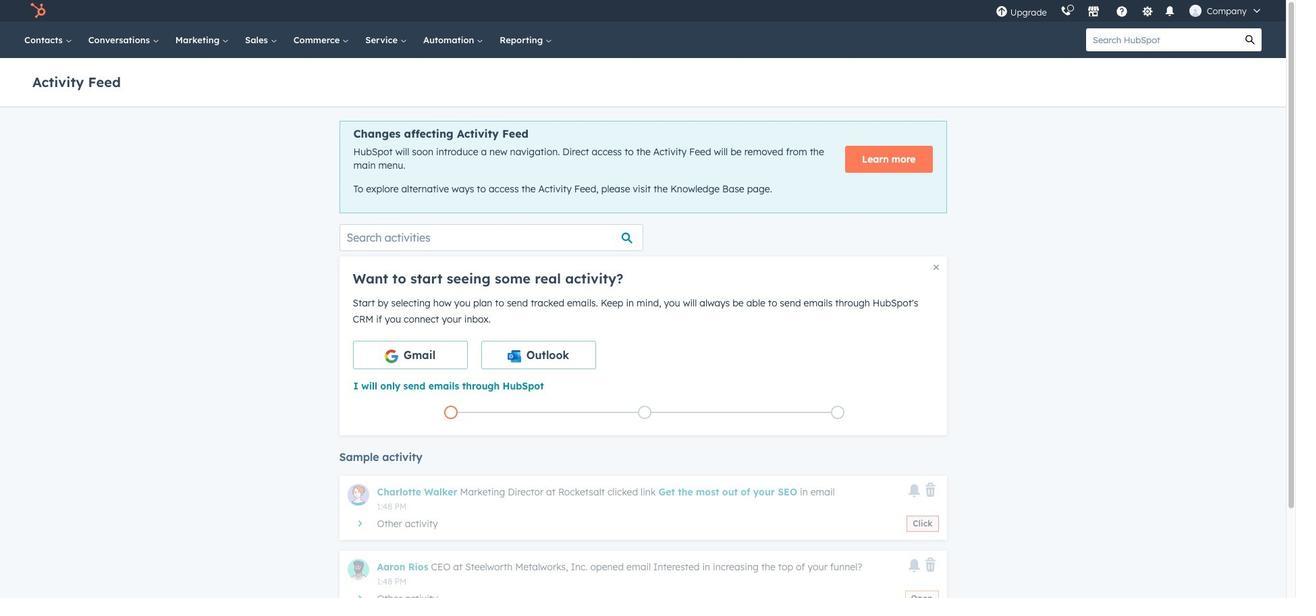 Task type: describe. For each thing, give the bounding box(es) containing it.
Search activities search field
[[339, 224, 643, 251]]

jacob simon image
[[1189, 5, 1201, 17]]

close image
[[933, 264, 939, 270]]

onboarding.steps.sendtrackedemailingmail.title image
[[641, 409, 648, 417]]

Search HubSpot search field
[[1086, 28, 1239, 51]]



Task type: vqa. For each thing, say whether or not it's contained in the screenshot.
2nd the Date from the top of the page
no



Task type: locate. For each thing, give the bounding box(es) containing it.
list
[[354, 403, 935, 422]]

None checkbox
[[353, 341, 467, 369], [481, 341, 596, 369], [353, 341, 467, 369], [481, 341, 596, 369]]

menu
[[989, 0, 1270, 22]]

onboarding.steps.finalstep.title image
[[835, 409, 841, 417]]

marketplaces image
[[1087, 6, 1100, 18]]



